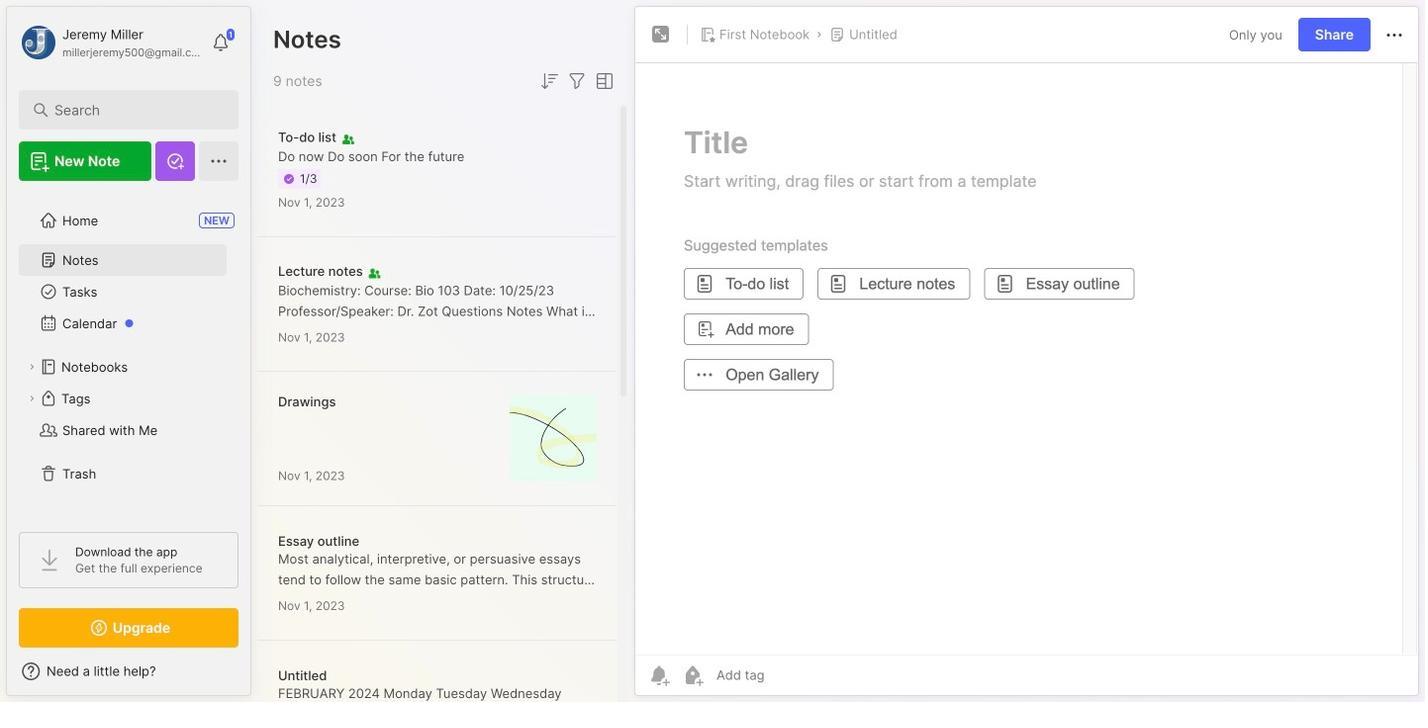 Task type: describe. For each thing, give the bounding box(es) containing it.
more actions image
[[1383, 23, 1406, 47]]

More actions field
[[1383, 22, 1406, 47]]

Add filters field
[[565, 69, 589, 93]]

none search field inside main element
[[54, 98, 212, 122]]

Sort options field
[[537, 69, 561, 93]]

expand note image
[[649, 23, 673, 47]]

add tag image
[[681, 664, 705, 688]]

main element
[[0, 0, 257, 703]]

expand notebooks image
[[26, 361, 38, 373]]

expand tags image
[[26, 393, 38, 405]]

add a reminder image
[[647, 664, 671, 688]]

Account field
[[19, 23, 202, 62]]

Add tag field
[[715, 667, 863, 684]]

tree inside main element
[[7, 193, 250, 515]]



Task type: locate. For each thing, give the bounding box(es) containing it.
Note Editor text field
[[635, 62, 1418, 655]]

None search field
[[54, 98, 212, 122]]

add filters image
[[565, 69, 589, 93]]

View options field
[[589, 69, 617, 93]]

Search text field
[[54, 101, 212, 120]]

note window element
[[634, 6, 1419, 702]]

click to collapse image
[[250, 666, 265, 690]]

tree
[[7, 193, 250, 515]]

thumbnail image
[[510, 394, 597, 482]]

WHAT'S NEW field
[[7, 656, 250, 688]]



Task type: vqa. For each thing, say whether or not it's contained in the screenshot.
Search text box
yes



